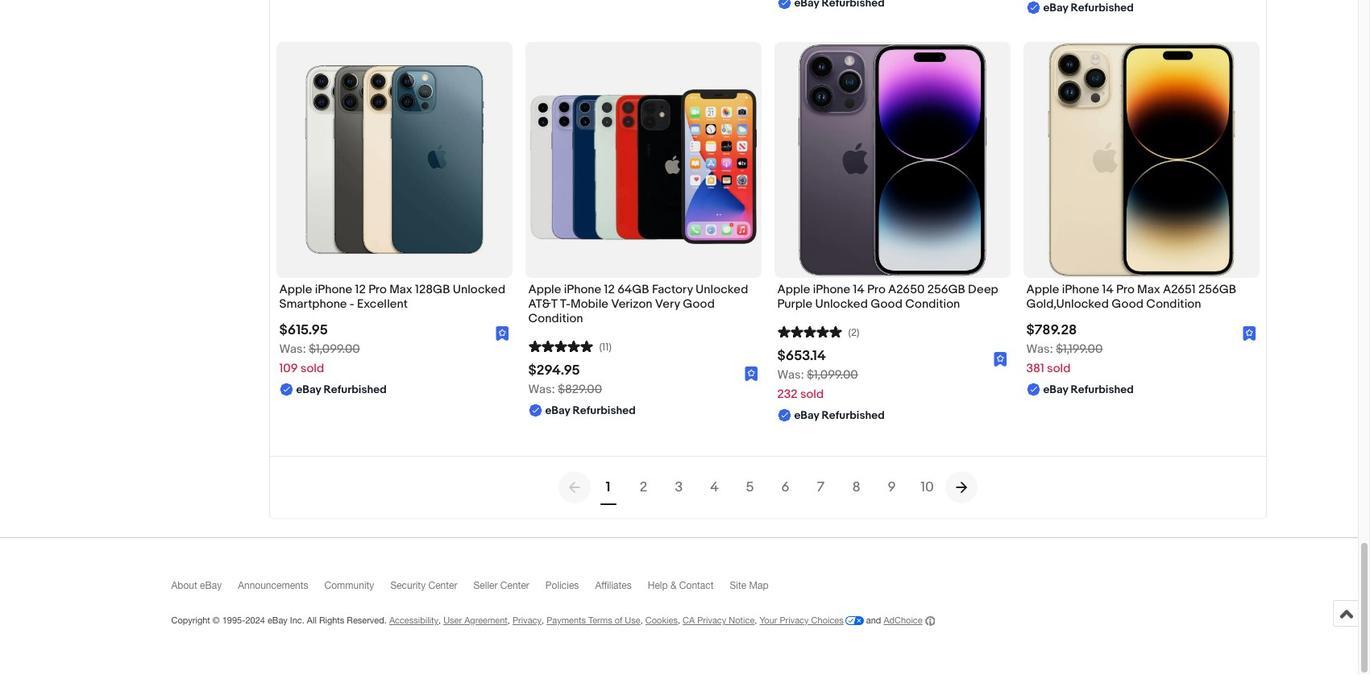 Task type: locate. For each thing, give the bounding box(es) containing it.
(2)
[[848, 326, 860, 339]]

ebay inside about ebay link
[[200, 580, 222, 592]]

t-
[[560, 297, 571, 312]]

sold inside was: $1,199.00 381 sold
[[1047, 361, 1071, 376]]

iphone right 'purple'
[[813, 282, 851, 297]]

sold inside was: $1,099.00 109 sold
[[301, 361, 324, 376]]

5 link
[[732, 470, 768, 505]]

apple for t-
[[528, 282, 561, 297]]

max inside apple iphone 14 pro max a2651 256gb gold,unlocked good condition
[[1138, 282, 1161, 297]]

$1,099.00 down $653.14
[[807, 368, 858, 383]]

center right the seller
[[500, 580, 530, 592]]

8
[[852, 480, 861, 496]]

apple iphone 12 64gb factory unlocked at&t t-mobile verizon very good condition image
[[525, 42, 761, 278]]

1 horizontal spatial sold
[[800, 387, 824, 402]]

max inside apple iphone 12 pro max 128gb unlocked smartphone - excellent
[[390, 282, 413, 297]]

privacy down seller center link
[[513, 616, 542, 626]]

[object undefined] image
[[496, 326, 509, 341], [496, 327, 509, 341], [994, 352, 1007, 367], [745, 367, 758, 382]]

terms
[[589, 616, 612, 626]]

apple inside apple iphone 14 pro a2650 256gb deep purple unlocked good condition
[[778, 282, 810, 297]]

reserved.
[[347, 616, 387, 626]]

1 horizontal spatial center
[[500, 580, 530, 592]]

, left payments
[[542, 616, 544, 626]]

pro right '-'
[[369, 282, 387, 297]]

was: $1,199.00 381 sold
[[1027, 342, 1103, 376]]

1
[[606, 480, 611, 496]]

sold for $653.14
[[800, 387, 824, 402]]

was: up 109
[[279, 342, 306, 357]]

1 horizontal spatial privacy
[[697, 616, 727, 626]]

center right security
[[428, 580, 457, 592]]

all
[[307, 616, 317, 626]]

5 out of 5 stars image up $294.95
[[528, 339, 593, 354]]

1 center from the left
[[428, 580, 457, 592]]

$829.00
[[558, 382, 602, 398]]

0 horizontal spatial privacy
[[513, 616, 542, 626]]

unlocked right factory
[[696, 282, 748, 297]]

apple inside apple iphone 12 pro max 128gb unlocked smartphone - excellent
[[279, 282, 312, 297]]

1 256gb from the left
[[928, 282, 966, 297]]

0 horizontal spatial center
[[428, 580, 457, 592]]

was: up 232
[[778, 368, 804, 383]]

12 left 64gb
[[604, 282, 615, 297]]

381
[[1027, 361, 1045, 376]]

apple iphone 14 pro max a2651 256gb gold,unlocked good condition link
[[1027, 282, 1256, 316]]

max left 128gb
[[390, 282, 413, 297]]

,
[[439, 616, 441, 626], [508, 616, 510, 626], [542, 616, 544, 626], [641, 616, 643, 626], [678, 616, 680, 626], [755, 616, 757, 626]]

1 max from the left
[[390, 282, 413, 297]]

[object undefined] image
[[1243, 326, 1256, 341], [1243, 327, 1256, 341], [994, 351, 1007, 367], [745, 366, 758, 382]]

0 horizontal spatial good
[[683, 297, 715, 312]]

4 iphone from the left
[[1062, 282, 1100, 297]]

1 good from the left
[[683, 297, 715, 312]]

max left the a2651
[[1138, 282, 1161, 297]]

about
[[171, 580, 197, 592]]

center
[[428, 580, 457, 592], [500, 580, 530, 592]]

5 out of 5 stars image for $294.95
[[528, 339, 593, 354]]

user agreement link
[[444, 616, 508, 626]]

center for seller center
[[500, 580, 530, 592]]

sold right 232
[[800, 387, 824, 402]]

copyright
[[171, 616, 210, 626]]

iphone inside apple iphone 12 64gb factory unlocked at&t t-mobile verizon very good condition
[[564, 282, 602, 297]]

privacy right your at the bottom
[[780, 616, 809, 626]]

refurbished for $653.14
[[822, 409, 885, 422]]

iphone up the $789.28
[[1062, 282, 1100, 297]]

condition
[[906, 297, 960, 312], [1147, 297, 1201, 312], [528, 311, 583, 326]]

factory
[[652, 282, 693, 297]]

$1,199.00
[[1056, 342, 1103, 357]]

12
[[355, 282, 366, 297], [604, 282, 615, 297]]

-
[[350, 297, 354, 312]]

2 horizontal spatial privacy
[[780, 616, 809, 626]]

1 link
[[591, 470, 626, 505]]

0 horizontal spatial sold
[[301, 361, 324, 376]]

(11) link
[[528, 339, 612, 354]]

0 horizontal spatial $1,099.00
[[309, 342, 360, 357]]

3 pro from the left
[[1117, 282, 1135, 297]]

help & contact
[[648, 580, 714, 592]]

adchoice link
[[884, 616, 935, 626]]

pro left the a2651
[[1117, 282, 1135, 297]]

copyright © 1995-2024 ebay inc. all rights reserved. accessibility , user agreement , privacy , payments terms of use , cookies , ca privacy notice , your privacy choices
[[171, 616, 844, 626]]

ebay refurbished for $615.95
[[296, 383, 387, 397]]

1 horizontal spatial 5 out of 5 stars image
[[778, 324, 842, 339]]

pro left the a2650
[[867, 282, 886, 297]]

site map
[[730, 580, 769, 592]]

pro inside apple iphone 14 pro a2650 256gb deep purple unlocked good condition
[[867, 282, 886, 297]]

sold inside was: $1,099.00 232 sold
[[800, 387, 824, 402]]

12 inside apple iphone 12 64gb factory unlocked at&t t-mobile verizon very good condition
[[604, 282, 615, 297]]

256gb inside apple iphone 14 pro a2650 256gb deep purple unlocked good condition
[[928, 282, 966, 297]]

0 horizontal spatial 14
[[853, 282, 865, 297]]

, left user
[[439, 616, 441, 626]]

apple up $615.95
[[279, 282, 312, 297]]

14
[[853, 282, 865, 297], [1102, 282, 1114, 297]]

apple iphone 14 pro a2650 256gb deep purple unlocked good condition
[[778, 282, 999, 312]]

3 good from the left
[[1112, 297, 1144, 312]]

1 apple from the left
[[279, 282, 312, 297]]

ebay
[[1044, 1, 1069, 14], [296, 383, 321, 397], [1044, 383, 1069, 397], [545, 404, 570, 418], [794, 409, 819, 422], [200, 580, 222, 592], [268, 616, 288, 626]]

1 horizontal spatial unlocked
[[696, 282, 748, 297]]

1 horizontal spatial pro
[[867, 282, 886, 297]]

gold,unlocked
[[1027, 297, 1109, 312]]

center for security center
[[428, 580, 457, 592]]

1 horizontal spatial 14
[[1102, 282, 1114, 297]]

good
[[683, 297, 715, 312], [871, 297, 903, 312], [1112, 297, 1144, 312]]

[object undefined] image for $653.14
[[994, 351, 1007, 367]]

your privacy choices link
[[760, 616, 864, 626]]

apple iphone 12 pro max 128gb unlocked smartphone - excellent link
[[279, 282, 509, 316]]

ebay refurbished for $653.14
[[794, 409, 885, 422]]

0 horizontal spatial pro
[[369, 282, 387, 297]]

$1,099.00 inside was: $1,099.00 109 sold
[[309, 342, 360, 357]]

privacy right ca
[[697, 616, 727, 626]]

1 horizontal spatial $1,099.00
[[807, 368, 858, 383]]

iphone inside apple iphone 12 pro max 128gb unlocked smartphone - excellent
[[315, 282, 352, 297]]

1 horizontal spatial 256gb
[[1199, 282, 1237, 297]]

main content
[[79, 0, 1280, 518]]

2 iphone from the left
[[564, 282, 602, 297]]

verizon
[[611, 297, 653, 312]]

0 horizontal spatial 256gb
[[928, 282, 966, 297]]

unlocked up (2)
[[815, 297, 868, 312]]

apple inside apple iphone 12 64gb factory unlocked at&t t-mobile verizon very good condition
[[528, 282, 561, 297]]

1 horizontal spatial max
[[1138, 282, 1161, 297]]

3 iphone from the left
[[813, 282, 851, 297]]

1 14 from the left
[[853, 282, 865, 297]]

$1,099.00 inside was: $1,099.00 232 sold
[[807, 368, 858, 383]]

cookies
[[646, 616, 678, 626]]

iphone for purple
[[813, 282, 851, 297]]

apple
[[279, 282, 312, 297], [528, 282, 561, 297], [778, 282, 810, 297], [1027, 282, 1060, 297]]

rights
[[319, 616, 344, 626]]

, left cookies
[[641, 616, 643, 626]]

navigation containing 1
[[558, 470, 977, 505]]

14 inside apple iphone 14 pro a2650 256gb deep purple unlocked good condition
[[853, 282, 865, 297]]

iphone inside apple iphone 14 pro max a2651 256gb gold,unlocked good condition
[[1062, 282, 1100, 297]]

1 horizontal spatial 12
[[604, 282, 615, 297]]

was: up 381
[[1027, 342, 1053, 357]]

0 horizontal spatial 5 out of 5 stars image
[[528, 339, 593, 354]]

2 horizontal spatial condition
[[1147, 297, 1201, 312]]

was: inside was: $1,199.00 381 sold
[[1027, 342, 1053, 357]]

4 , from the left
[[641, 616, 643, 626]]

apple up the $789.28
[[1027, 282, 1060, 297]]

12 right '-'
[[355, 282, 366, 297]]

was: $1,099.00 232 sold
[[778, 368, 858, 402]]

2 12 from the left
[[604, 282, 615, 297]]

, left privacy link
[[508, 616, 510, 626]]

notice
[[729, 616, 755, 626]]

1 iphone from the left
[[315, 282, 352, 297]]

apple for gold,unlocked
[[1027, 282, 1060, 297]]

2 pro from the left
[[867, 282, 886, 297]]

5 out of 5 stars image
[[778, 324, 842, 339], [528, 339, 593, 354]]

1 horizontal spatial condition
[[906, 297, 960, 312]]

1 horizontal spatial good
[[871, 297, 903, 312]]

0 vertical spatial $1,099.00
[[309, 342, 360, 357]]

was:
[[279, 342, 306, 357], [1027, 342, 1053, 357], [778, 368, 804, 383], [528, 382, 555, 398]]

4 apple from the left
[[1027, 282, 1060, 297]]

0 horizontal spatial 12
[[355, 282, 366, 297]]

2 horizontal spatial good
[[1112, 297, 1144, 312]]

2 good from the left
[[871, 297, 903, 312]]

$1,099.00 down $615.95
[[309, 342, 360, 357]]

, left ca
[[678, 616, 680, 626]]

navigation
[[558, 470, 977, 505]]

0 horizontal spatial condition
[[528, 311, 583, 326]]

seller
[[474, 580, 498, 592]]

pro inside apple iphone 14 pro max a2651 256gb gold,unlocked good condition
[[1117, 282, 1135, 297]]

14 up $1,199.00
[[1102, 282, 1114, 297]]

refurbished for $789.28
[[1071, 383, 1134, 397]]

apple inside apple iphone 14 pro max a2651 256gb gold,unlocked good condition
[[1027, 282, 1060, 297]]

mobile
[[571, 297, 609, 312]]

2 horizontal spatial sold
[[1047, 361, 1071, 376]]

apple up (2) link
[[778, 282, 810, 297]]

3 , from the left
[[542, 616, 544, 626]]

iphone right at&t
[[564, 282, 602, 297]]

14 up (2)
[[853, 282, 865, 297]]

[object undefined] image for $615.95
[[496, 327, 509, 341]]

apple left mobile
[[528, 282, 561, 297]]

unlocked
[[453, 282, 506, 297], [696, 282, 748, 297], [815, 297, 868, 312]]

[object undefined] image for $653.14
[[994, 352, 1007, 367]]

[object undefined] image for $789.28
[[1243, 326, 1256, 341]]

256gb right the a2651
[[1199, 282, 1237, 297]]

was: $829.00
[[528, 382, 602, 398]]

ca privacy notice link
[[683, 616, 755, 626]]

iphone inside apple iphone 14 pro a2650 256gb deep purple unlocked good condition
[[813, 282, 851, 297]]

at&t
[[528, 297, 557, 312]]

2 max from the left
[[1138, 282, 1161, 297]]

256gb
[[928, 282, 966, 297], [1199, 282, 1237, 297]]

map
[[749, 580, 769, 592]]

1 12 from the left
[[355, 282, 366, 297]]

inc.
[[290, 616, 305, 626]]

2 256gb from the left
[[1199, 282, 1237, 297]]

7 link
[[803, 470, 839, 505]]

was: inside was: $1,099.00 232 sold
[[778, 368, 804, 383]]

1 vertical spatial $1,099.00
[[807, 368, 858, 383]]

10
[[921, 480, 934, 496]]

of
[[615, 616, 623, 626]]

about ebay link
[[171, 580, 238, 599]]

1 , from the left
[[439, 616, 441, 626]]

security
[[390, 580, 426, 592]]

3 apple from the left
[[778, 282, 810, 297]]

apple iphone 12 pro max 128gb unlocked smartphone - excellent
[[279, 282, 506, 312]]

unlocked right 128gb
[[453, 282, 506, 297]]

$789.28
[[1027, 322, 1077, 339]]

was: for $615.95
[[279, 342, 306, 357]]

1 pro from the left
[[369, 282, 387, 297]]

12 inside apple iphone 12 pro max 128gb unlocked smartphone - excellent
[[355, 282, 366, 297]]

pro inside apple iphone 12 pro max 128gb unlocked smartphone - excellent
[[369, 282, 387, 297]]

0 horizontal spatial unlocked
[[453, 282, 506, 297]]

5 , from the left
[[678, 616, 680, 626]]

iphone up $615.95
[[315, 282, 352, 297]]

main content containing $615.95
[[79, 0, 1280, 518]]

sold right 109
[[301, 361, 324, 376]]

was: inside was: $1,099.00 109 sold
[[279, 342, 306, 357]]

cookies link
[[646, 616, 678, 626]]

64gb
[[618, 282, 649, 297]]

2 horizontal spatial unlocked
[[815, 297, 868, 312]]

14 inside apple iphone 14 pro max a2651 256gb gold,unlocked good condition
[[1102, 282, 1114, 297]]

256gb left deep
[[928, 282, 966, 297]]

2 14 from the left
[[1102, 282, 1114, 297]]

5 out of 5 stars image up $653.14
[[778, 324, 842, 339]]

0 horizontal spatial max
[[390, 282, 413, 297]]

announcements link
[[238, 580, 325, 599]]

ca
[[683, 616, 695, 626]]

2 horizontal spatial pro
[[1117, 282, 1135, 297]]

iphone
[[315, 282, 352, 297], [564, 282, 602, 297], [813, 282, 851, 297], [1062, 282, 1100, 297]]

2 apple from the left
[[528, 282, 561, 297]]

2 center from the left
[[500, 580, 530, 592]]

sold right 381
[[1047, 361, 1071, 376]]

, left your at the bottom
[[755, 616, 757, 626]]



Task type: vqa. For each thing, say whether or not it's contained in the screenshot.
the More button
no



Task type: describe. For each thing, give the bounding box(es) containing it.
apple iphone 12 64gb factory unlocked at&t t-mobile verizon very good condition link
[[528, 282, 758, 331]]

was: $1,099.00 109 sold
[[279, 342, 360, 376]]

[object undefined] image for $294.95
[[745, 366, 758, 382]]

apple iphone 14 pro a2650 256gb deep purple unlocked good condition image
[[774, 42, 1011, 278]]

sold for $789.28
[[1047, 361, 1071, 376]]

6
[[782, 480, 790, 496]]

8 link
[[839, 470, 874, 505]]

refurbished for $615.95
[[324, 383, 387, 397]]

12 for verizon
[[604, 282, 615, 297]]

232
[[778, 387, 798, 402]]

choices
[[811, 616, 844, 626]]

and
[[866, 616, 881, 626]]

14 for unlocked
[[853, 282, 865, 297]]

navigation inside main content
[[558, 470, 977, 505]]

©
[[213, 616, 220, 626]]

about ebay
[[171, 580, 222, 592]]

very
[[655, 297, 680, 312]]

was: for $653.14
[[778, 368, 804, 383]]

affiliates link
[[595, 580, 648, 599]]

max for $615.95
[[390, 282, 413, 297]]

apple iphone 12 pro max 128gb unlocked smartphone - excellent image
[[276, 42, 512, 278]]

a2650
[[888, 282, 925, 297]]

6 , from the left
[[755, 616, 757, 626]]

condition inside apple iphone 14 pro max a2651 256gb gold,unlocked good condition
[[1147, 297, 1201, 312]]

user
[[444, 616, 462, 626]]

iphone for t-
[[564, 282, 602, 297]]

site map link
[[730, 580, 785, 599]]

&
[[671, 580, 677, 592]]

128gb
[[415, 282, 450, 297]]

2024
[[245, 616, 265, 626]]

unlocked inside apple iphone 12 64gb factory unlocked at&t t-mobile verizon very good condition
[[696, 282, 748, 297]]

$1,099.00 for $615.95
[[309, 342, 360, 357]]

accessibility
[[389, 616, 439, 626]]

apple for purple
[[778, 282, 810, 297]]

6 link
[[768, 470, 803, 505]]

4
[[710, 480, 719, 496]]

good inside apple iphone 12 64gb factory unlocked at&t t-mobile verizon very good condition
[[683, 297, 715, 312]]

accessibility link
[[389, 616, 439, 626]]

ebay refurbished for $789.28
[[1044, 383, 1134, 397]]

(11)
[[599, 341, 612, 354]]

2 , from the left
[[508, 616, 510, 626]]

sold for $615.95
[[301, 361, 324, 376]]

your
[[760, 616, 777, 626]]

use
[[625, 616, 641, 626]]

10 link
[[910, 470, 945, 505]]

2 privacy from the left
[[697, 616, 727, 626]]

$294.95
[[528, 363, 580, 379]]

14 for good
[[1102, 282, 1114, 297]]

deep
[[968, 282, 999, 297]]

was: down $294.95
[[528, 382, 555, 398]]

help
[[648, 580, 668, 592]]

smartphone
[[279, 297, 347, 312]]

affiliates
[[595, 580, 632, 592]]

and adchoice
[[864, 616, 923, 626]]

payments
[[547, 616, 586, 626]]

purple
[[778, 297, 813, 312]]

unlocked inside apple iphone 14 pro a2650 256gb deep purple unlocked good condition
[[815, 297, 868, 312]]

condition inside apple iphone 14 pro a2650 256gb deep purple unlocked good condition
[[906, 297, 960, 312]]

announcements
[[238, 580, 308, 592]]

1995-
[[222, 616, 245, 626]]

9 link
[[874, 470, 910, 505]]

agreement
[[465, 616, 508, 626]]

unlocked inside apple iphone 12 pro max 128gb unlocked smartphone - excellent
[[453, 282, 506, 297]]

site
[[730, 580, 747, 592]]

good inside apple iphone 14 pro a2650 256gb deep purple unlocked good condition
[[871, 297, 903, 312]]

(2) link
[[778, 324, 860, 339]]

pro for $789.28
[[1117, 282, 1135, 297]]

security center
[[390, 580, 457, 592]]

2
[[640, 480, 648, 496]]

2 link
[[626, 470, 661, 505]]

12 for excellent
[[355, 282, 366, 297]]

5
[[746, 480, 754, 496]]

max for $789.28
[[1138, 282, 1161, 297]]

109
[[279, 361, 298, 376]]

apple iphone 14 pro max a2651 256gb gold,unlocked good condition image
[[1023, 42, 1260, 278]]

9
[[888, 480, 896, 496]]

privacy link
[[513, 616, 542, 626]]

1 privacy from the left
[[513, 616, 542, 626]]

contact
[[679, 580, 714, 592]]

apple iphone 12 64gb factory unlocked at&t t-mobile verizon very good condition
[[528, 282, 748, 326]]

a2651
[[1163, 282, 1196, 297]]

policies link
[[546, 580, 595, 599]]

256gb inside apple iphone 14 pro max a2651 256gb gold,unlocked good condition
[[1199, 282, 1237, 297]]

seller center
[[474, 580, 530, 592]]

[object undefined] image for $294.95
[[745, 367, 758, 382]]

pro for $615.95
[[369, 282, 387, 297]]

iphone for gold,unlocked
[[1062, 282, 1100, 297]]

security center link
[[390, 580, 474, 599]]

iphone for smartphone
[[315, 282, 352, 297]]

$615.95
[[279, 322, 328, 339]]

help & contact link
[[648, 580, 730, 599]]

3
[[675, 480, 683, 496]]

payments terms of use link
[[547, 616, 641, 626]]

was: for $789.28
[[1027, 342, 1053, 357]]

3 privacy from the left
[[780, 616, 809, 626]]

5 out of 5 stars image for $653.14
[[778, 324, 842, 339]]

4 link
[[697, 470, 732, 505]]

$1,099.00 for $653.14
[[807, 368, 858, 383]]

community link
[[325, 580, 390, 599]]

good inside apple iphone 14 pro max a2651 256gb gold,unlocked good condition
[[1112, 297, 1144, 312]]

condition inside apple iphone 12 64gb factory unlocked at&t t-mobile verizon very good condition
[[528, 311, 583, 326]]

excellent
[[357, 297, 408, 312]]

$653.14
[[778, 348, 826, 364]]

3 link
[[661, 470, 697, 505]]

7
[[817, 480, 825, 496]]

apple for smartphone
[[279, 282, 312, 297]]

apple iphone 14 pro max a2651 256gb gold,unlocked good condition
[[1027, 282, 1237, 312]]



